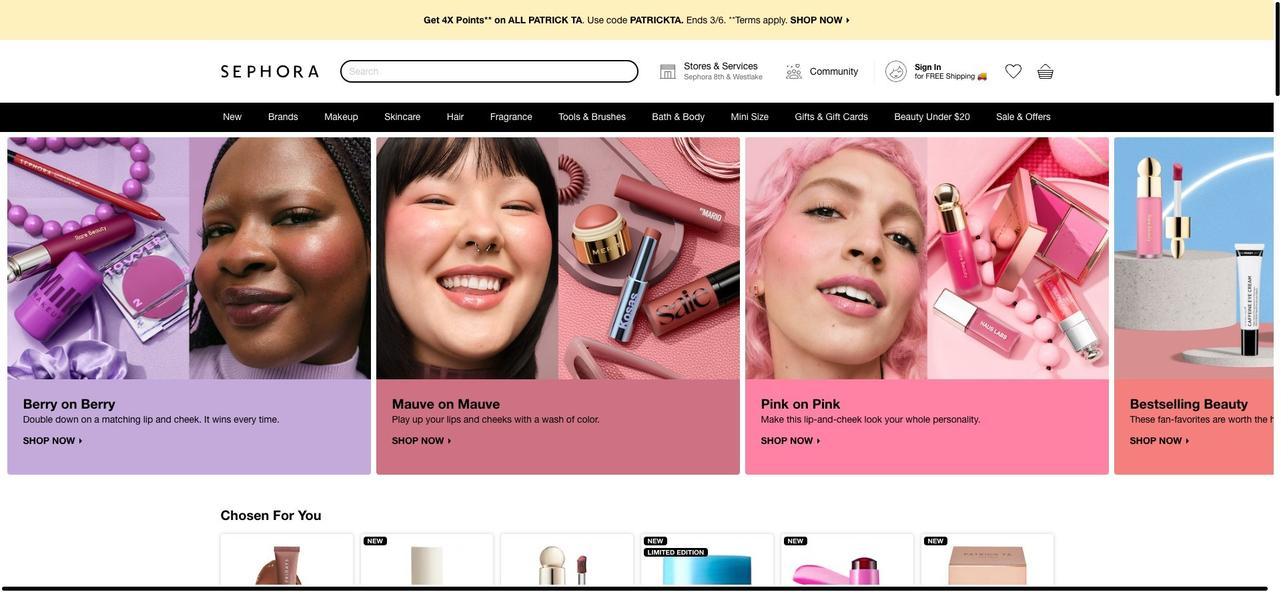 Task type: describe. For each thing, give the bounding box(es) containing it.
sephora homepage image
[[221, 65, 319, 78]]

rare beauty by selena gomez - soft pinch liquid blush image
[[511, 545, 622, 593]]

laneige - lip sleeping mask intense hydration with vitamin c image
[[652, 545, 762, 593]]

Search search field
[[341, 61, 637, 81]]

summer fridays - dream lip oil for moisturizing sheer coverage image
[[371, 545, 482, 593]]



Task type: vqa. For each thing, say whether or not it's contained in the screenshot.
LANEIGE - Lip Sleeping Mask Intense Hydration with Vitamin C image
yes



Task type: locate. For each thing, give the bounding box(es) containing it.
None search field
[[340, 60, 639, 83]]

patrick ta - major headlines double-take crème & powder blush duo image
[[932, 545, 1043, 593]]

summer fridays - lip butter balm for hydration & shine image
[[231, 545, 342, 593]]

go to basket image
[[1037, 63, 1053, 79]]

None field
[[340, 60, 639, 83]]

milk makeup - cooling water jelly tint lip + cheek blush stain image
[[792, 545, 903, 593]]



